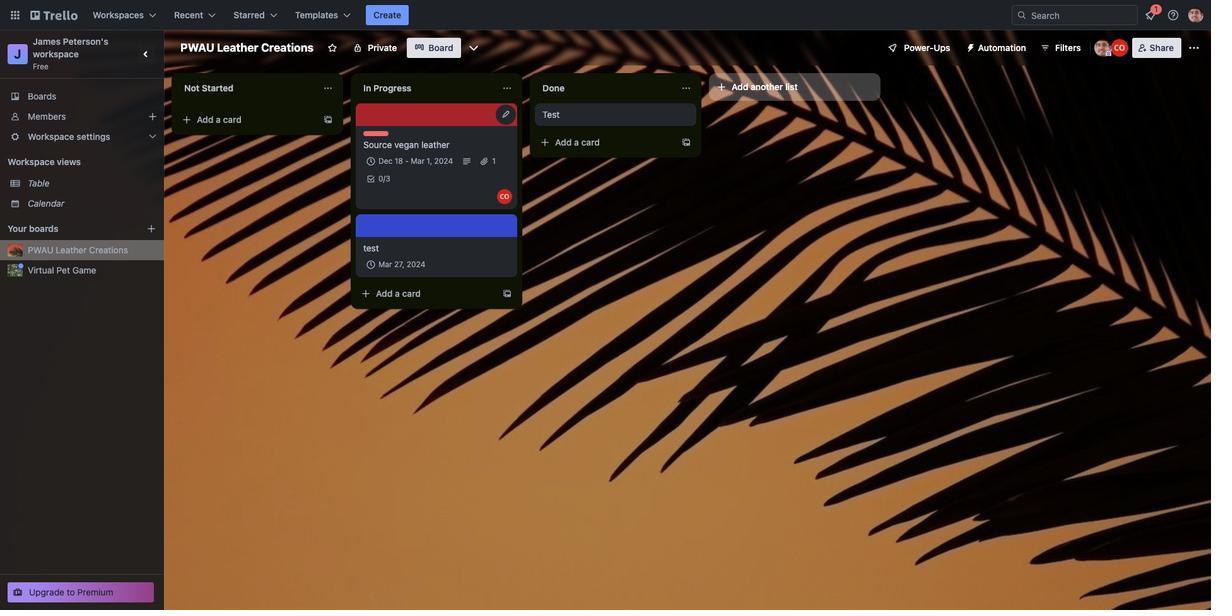 Task type: describe. For each thing, give the bounding box(es) containing it.
templates button
[[287, 5, 358, 25]]

customize views image
[[467, 42, 480, 54]]

search image
[[1017, 10, 1027, 20]]

workspace for workspace views
[[8, 156, 55, 167]]

vegan
[[394, 139, 419, 150]]

private button
[[345, 38, 405, 58]]

automation button
[[961, 38, 1034, 58]]

0 horizontal spatial pwau
[[28, 245, 53, 256]]

workspace for workspace settings
[[28, 131, 74, 142]]

color: bold red, title: "sourcing" element
[[363, 131, 396, 141]]

sm image
[[961, 38, 978, 56]]

workspace settings
[[28, 131, 110, 142]]

pwau leather creations inside board name text box
[[180, 41, 314, 54]]

create from template… image for done
[[681, 138, 691, 148]]

create
[[374, 9, 401, 20]]

upgrade to premium link
[[8, 583, 154, 603]]

add for add a card button related to done
[[555, 137, 572, 148]]

add for in progress add a card button
[[376, 288, 393, 299]]

upgrade to premium
[[29, 587, 113, 598]]

your boards
[[8, 223, 58, 234]]

/
[[383, 174, 386, 184]]

your boards with 2 items element
[[8, 221, 127, 237]]

recent
[[174, 9, 203, 20]]

virtual
[[28, 265, 54, 276]]

in progress
[[363, 83, 411, 93]]

back to home image
[[30, 5, 78, 25]]

1 horizontal spatial christina overa (christinaovera) image
[[1111, 39, 1128, 57]]

in
[[363, 83, 371, 93]]

0 horizontal spatial leather
[[56, 245, 87, 256]]

workspace navigation collapse icon image
[[138, 45, 155, 63]]

27,
[[394, 260, 405, 269]]

automation
[[978, 42, 1026, 53]]

test
[[543, 109, 560, 120]]

add a card button for in progress
[[356, 284, 497, 304]]

dec 18 - mar 1, 2024
[[379, 156, 453, 166]]

recent button
[[167, 5, 224, 25]]

Board name text field
[[174, 38, 320, 58]]

progress
[[374, 83, 411, 93]]

source
[[363, 139, 392, 150]]

upgrade
[[29, 587, 64, 598]]

free
[[33, 62, 49, 71]]

calendar link
[[28, 197, 156, 210]]

private
[[368, 42, 397, 53]]

started
[[202, 83, 234, 93]]

0 vertical spatial a
[[216, 114, 221, 125]]

templates
[[295, 9, 338, 20]]

leather
[[421, 139, 450, 150]]

virtual pet game link
[[28, 264, 156, 277]]

add another list button
[[709, 73, 881, 101]]

add a card for in progress
[[376, 288, 421, 299]]

done
[[543, 83, 565, 93]]

1
[[492, 156, 496, 166]]

0 vertical spatial 2024
[[434, 156, 453, 166]]

0
[[379, 174, 383, 184]]

0 horizontal spatial 2024
[[407, 260, 425, 269]]

boards link
[[0, 86, 164, 107]]

0 / 3
[[379, 174, 390, 184]]

your
[[8, 223, 27, 234]]

pwau leather creations link
[[28, 244, 156, 257]]

calendar
[[28, 198, 64, 209]]

not started
[[184, 83, 234, 93]]

pet
[[57, 265, 70, 276]]

game
[[72, 265, 96, 276]]

0 horizontal spatial add a card
[[197, 114, 242, 125]]

test
[[363, 243, 379, 254]]

sourcing
[[363, 131, 396, 141]]

table link
[[28, 177, 156, 190]]

0 horizontal spatial pwau leather creations
[[28, 245, 128, 256]]

boards
[[29, 223, 58, 234]]

board link
[[407, 38, 461, 58]]

a for in progress
[[395, 288, 400, 299]]

edit card image
[[501, 109, 511, 119]]

Search field
[[1027, 6, 1137, 25]]

james peterson (jamespeterson93) image
[[1189, 8, 1204, 23]]

mar 27, 2024
[[379, 260, 425, 269]]

0 vertical spatial mar
[[411, 156, 425, 166]]

Done text field
[[535, 78, 674, 98]]

1,
[[427, 156, 432, 166]]

18
[[395, 156, 403, 166]]



Task type: locate. For each thing, give the bounding box(es) containing it.
peterson's
[[63, 36, 108, 47]]

a for done
[[574, 137, 579, 148]]

0 horizontal spatial a
[[216, 114, 221, 125]]

card for done
[[581, 137, 600, 148]]

test link
[[363, 242, 510, 255]]

add a card down test
[[555, 137, 600, 148]]

star or unstar board image
[[328, 43, 338, 53]]

james
[[33, 36, 61, 47]]

primary element
[[0, 0, 1211, 30]]

creations inside board name text box
[[261, 41, 314, 54]]

starred
[[234, 9, 265, 20]]

1 horizontal spatial add a card
[[376, 288, 421, 299]]

settings
[[77, 131, 110, 142]]

1 vertical spatial a
[[574, 137, 579, 148]]

add a card button
[[177, 110, 318, 130], [535, 132, 676, 153], [356, 284, 497, 304]]

power-ups
[[904, 42, 950, 53]]

a down started
[[216, 114, 221, 125]]

create from template… image
[[681, 138, 691, 148], [502, 289, 512, 299]]

0 horizontal spatial creations
[[89, 245, 128, 256]]

1 horizontal spatial leather
[[217, 41, 259, 54]]

2 horizontal spatial a
[[574, 137, 579, 148]]

1 vertical spatial pwau leather creations
[[28, 245, 128, 256]]

1 vertical spatial add a card button
[[535, 132, 676, 153]]

Mar 27, 2024 checkbox
[[363, 257, 429, 273]]

workspace inside workspace settings 'popup button'
[[28, 131, 74, 142]]

2 vertical spatial add a card button
[[356, 284, 497, 304]]

add down mar 27, 2024 option
[[376, 288, 393, 299]]

1 vertical spatial pwau
[[28, 245, 53, 256]]

workspace
[[28, 131, 74, 142], [8, 156, 55, 167]]

3
[[386, 174, 390, 184]]

workspace settings button
[[0, 127, 164, 147]]

create from template… image for in progress
[[502, 289, 512, 299]]

members link
[[0, 107, 164, 127]]

1 horizontal spatial mar
[[411, 156, 425, 166]]

0 vertical spatial leather
[[217, 41, 259, 54]]

1 vertical spatial 2024
[[407, 260, 425, 269]]

another
[[751, 81, 783, 92]]

2 horizontal spatial add a card
[[555, 137, 600, 148]]

1 vertical spatial mar
[[379, 260, 392, 269]]

create from template… image
[[323, 115, 333, 125]]

pwau leather creations
[[180, 41, 314, 54], [28, 245, 128, 256]]

leather
[[217, 41, 259, 54], [56, 245, 87, 256]]

j link
[[8, 44, 28, 64]]

source vegan leather link
[[363, 139, 510, 151]]

pwau inside board name text box
[[180, 41, 214, 54]]

2 vertical spatial add a card
[[376, 288, 421, 299]]

mar left 27,
[[379, 260, 392, 269]]

this member is an admin of this board. image
[[1106, 51, 1111, 57]]

pwau leather creations up game
[[28, 245, 128, 256]]

add for the top add a card button
[[197, 114, 214, 125]]

christina overa (christinaovera) image
[[1111, 39, 1128, 57], [497, 189, 512, 204]]

1 horizontal spatial 2024
[[434, 156, 453, 166]]

create button
[[366, 5, 409, 25]]

0 vertical spatial christina overa (christinaovera) image
[[1111, 39, 1128, 57]]

0 vertical spatial pwau leather creations
[[180, 41, 314, 54]]

0 horizontal spatial create from template… image
[[502, 289, 512, 299]]

add down not started
[[197, 114, 214, 125]]

power-ups button
[[879, 38, 958, 58]]

test link
[[543, 109, 689, 121]]

0 horizontal spatial mar
[[379, 260, 392, 269]]

workspace up table
[[8, 156, 55, 167]]

j
[[14, 47, 21, 61]]

mar right the -
[[411, 156, 425, 166]]

2024 right 27,
[[407, 260, 425, 269]]

1 horizontal spatial card
[[402, 288, 421, 299]]

filters
[[1055, 42, 1081, 53]]

to
[[67, 587, 75, 598]]

starred button
[[226, 5, 285, 25]]

2024
[[434, 156, 453, 166], [407, 260, 425, 269]]

add another list
[[732, 81, 798, 92]]

1 vertical spatial leather
[[56, 245, 87, 256]]

leather inside board name text box
[[217, 41, 259, 54]]

add a card down mar 27, 2024 option
[[376, 288, 421, 299]]

Dec 18 - Mar 1, 2024 checkbox
[[363, 154, 457, 169]]

In Progress text field
[[356, 78, 495, 98]]

add down test
[[555, 137, 572, 148]]

filters button
[[1036, 38, 1085, 58]]

workspace down members
[[28, 131, 74, 142]]

0 vertical spatial creations
[[261, 41, 314, 54]]

creations down the templates
[[261, 41, 314, 54]]

add left 'another'
[[732, 81, 749, 92]]

1 horizontal spatial pwau leather creations
[[180, 41, 314, 54]]

table
[[28, 178, 49, 189]]

members
[[28, 111, 66, 122]]

add for the add another list button
[[732, 81, 749, 92]]

boards
[[28, 91, 56, 102]]

add a card for done
[[555, 137, 600, 148]]

add a card down started
[[197, 114, 242, 125]]

mar
[[411, 156, 425, 166], [379, 260, 392, 269]]

james peterson (jamespeterson93) image
[[1094, 39, 1112, 57]]

views
[[57, 156, 81, 167]]

1 horizontal spatial add a card button
[[356, 284, 497, 304]]

pwau up the virtual
[[28, 245, 53, 256]]

pwau leather creations down starred
[[180, 41, 314, 54]]

card down mar 27, 2024
[[402, 288, 421, 299]]

card down test link
[[581, 137, 600, 148]]

sourcing source vegan leather
[[363, 131, 450, 150]]

open information menu image
[[1167, 9, 1180, 21]]

add board image
[[146, 224, 156, 234]]

add a card button for done
[[535, 132, 676, 153]]

leather down "your boards with 2 items" element
[[56, 245, 87, 256]]

card for in progress
[[402, 288, 421, 299]]

0 horizontal spatial add a card button
[[177, 110, 318, 130]]

1 horizontal spatial creations
[[261, 41, 314, 54]]

ups
[[934, 42, 950, 53]]

0 vertical spatial workspace
[[28, 131, 74, 142]]

add a card
[[197, 114, 242, 125], [555, 137, 600, 148], [376, 288, 421, 299]]

-
[[405, 156, 409, 166]]

2 vertical spatial card
[[402, 288, 421, 299]]

Not Started text field
[[177, 78, 315, 98]]

not
[[184, 83, 200, 93]]

pwau
[[180, 41, 214, 54], [28, 245, 53, 256]]

1 vertical spatial create from template… image
[[502, 289, 512, 299]]

leather down starred
[[217, 41, 259, 54]]

2 horizontal spatial add a card button
[[535, 132, 676, 153]]

premium
[[77, 587, 113, 598]]

2024 right 1, on the left top of the page
[[434, 156, 453, 166]]

1 notification image
[[1143, 8, 1158, 23]]

share
[[1150, 42, 1174, 53]]

1 vertical spatial creations
[[89, 245, 128, 256]]

1 horizontal spatial pwau
[[180, 41, 214, 54]]

list
[[785, 81, 798, 92]]

card down the not started text field
[[223, 114, 242, 125]]

workspaces
[[93, 9, 144, 20]]

share button
[[1132, 38, 1182, 58]]

1 vertical spatial christina overa (christinaovera) image
[[497, 189, 512, 204]]

a
[[216, 114, 221, 125], [574, 137, 579, 148], [395, 288, 400, 299]]

1 horizontal spatial a
[[395, 288, 400, 299]]

0 horizontal spatial card
[[223, 114, 242, 125]]

0 vertical spatial add a card
[[197, 114, 242, 125]]

card
[[223, 114, 242, 125], [581, 137, 600, 148], [402, 288, 421, 299]]

workspace
[[33, 49, 79, 59]]

0 vertical spatial add a card button
[[177, 110, 318, 130]]

creations inside pwau leather creations link
[[89, 245, 128, 256]]

power-
[[904, 42, 934, 53]]

james peterson's workspace link
[[33, 36, 111, 59]]

1 vertical spatial card
[[581, 137, 600, 148]]

add a card button down mar 27, 2024
[[356, 284, 497, 304]]

0 horizontal spatial christina overa (christinaovera) image
[[497, 189, 512, 204]]

1 vertical spatial add a card
[[555, 137, 600, 148]]

dec
[[379, 156, 393, 166]]

james peterson's workspace free
[[33, 36, 111, 71]]

workspaces button
[[85, 5, 164, 25]]

creations
[[261, 41, 314, 54], [89, 245, 128, 256]]

1 vertical spatial workspace
[[8, 156, 55, 167]]

add a card button down test link
[[535, 132, 676, 153]]

board
[[429, 42, 453, 53]]

add a card button down the not started text field
[[177, 110, 318, 130]]

pwau down recent popup button
[[180, 41, 214, 54]]

0 vertical spatial pwau
[[180, 41, 214, 54]]

1 horizontal spatial create from template… image
[[681, 138, 691, 148]]

2 vertical spatial a
[[395, 288, 400, 299]]

a down mar 27, 2024 option
[[395, 288, 400, 299]]

add
[[732, 81, 749, 92], [197, 114, 214, 125], [555, 137, 572, 148], [376, 288, 393, 299]]

0 vertical spatial card
[[223, 114, 242, 125]]

show menu image
[[1188, 42, 1201, 54]]

workspace views
[[8, 156, 81, 167]]

a down test link
[[574, 137, 579, 148]]

virtual pet game
[[28, 265, 96, 276]]

0 vertical spatial create from template… image
[[681, 138, 691, 148]]

creations up 'virtual pet game' link
[[89, 245, 128, 256]]

2 horizontal spatial card
[[581, 137, 600, 148]]



Task type: vqa. For each thing, say whether or not it's contained in the screenshot.
Filters at the top right of page
yes



